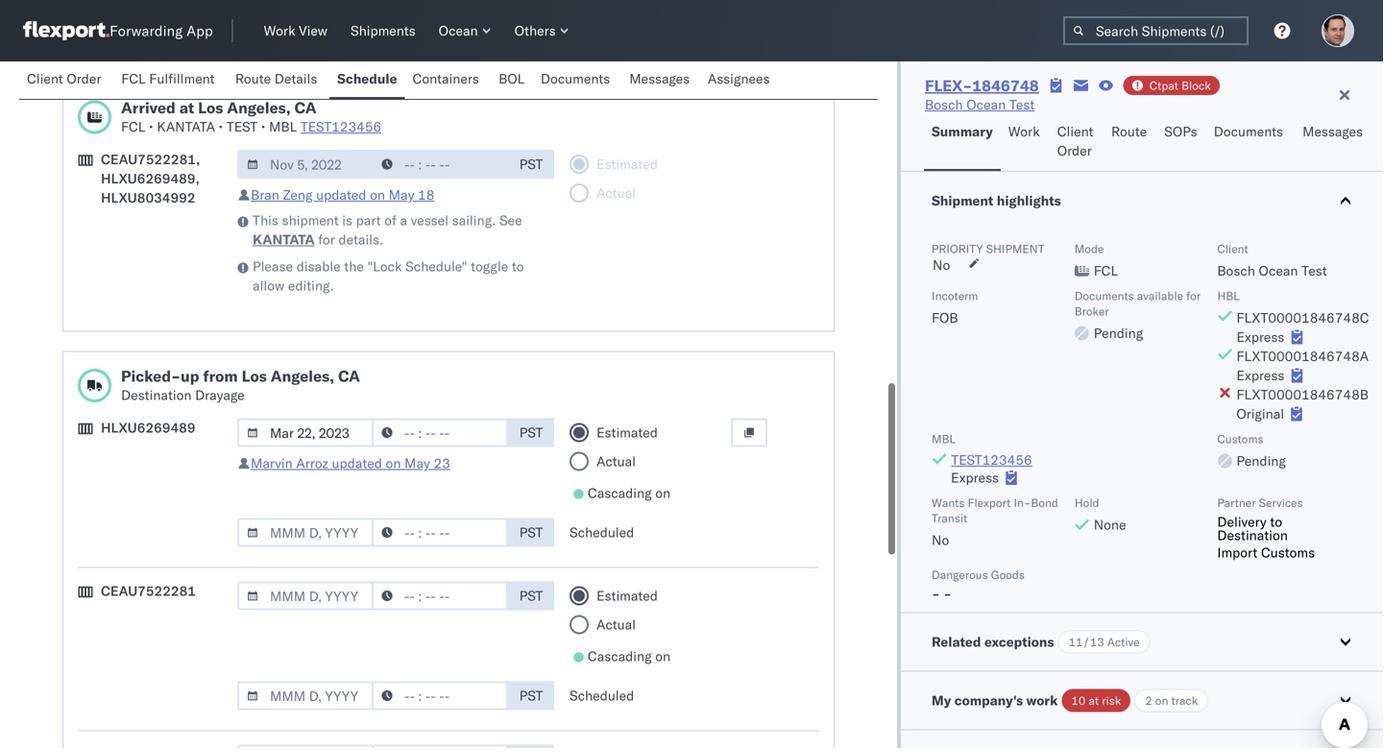 Task type: vqa. For each thing, say whether or not it's contained in the screenshot.


Task type: locate. For each thing, give the bounding box(es) containing it.
destination inside partner services delivery to destination import customs dangerous goods - -
[[1218, 527, 1288, 544]]

1 horizontal spatial test123456 button
[[951, 452, 1033, 468]]

0 horizontal spatial los
[[198, 98, 223, 117]]

1 vertical spatial client
[[1058, 123, 1094, 140]]

1 estimated from the top
[[597, 424, 658, 441]]

1 vertical spatial bosch
[[1218, 262, 1256, 279]]

priority
[[932, 242, 983, 256]]

1 vertical spatial ocean
[[967, 96, 1006, 113]]

23
[[434, 455, 450, 472]]

1 horizontal spatial los
[[242, 367, 267, 386]]

priority shipment
[[932, 242, 1045, 256]]

customs down services
[[1262, 544, 1316, 561]]

2 pst from the top
[[520, 424, 543, 441]]

forwarding app
[[110, 22, 213, 40]]

may left the 23
[[405, 455, 430, 472]]

2 vertical spatial mmm d, yyyy text field
[[237, 682, 374, 711]]

1 vertical spatial -- : -- -- text field
[[372, 518, 508, 547]]

documents for documents button to the right
[[1214, 123, 1284, 140]]

summary
[[932, 123, 993, 140]]

2 vertical spatial -- : -- -- text field
[[372, 745, 508, 749]]

pst
[[520, 156, 543, 172], [520, 424, 543, 441], [520, 524, 543, 541], [520, 588, 543, 604], [520, 688, 543, 704]]

0 horizontal spatial test123456
[[301, 118, 382, 135]]

2
[[1146, 694, 1153, 708]]

0 vertical spatial shipment
[[282, 212, 339, 229]]

1 mmm d, yyyy text field from the top
[[237, 150, 374, 179]]

no down priority
[[933, 257, 951, 273]]

client order button
[[19, 62, 114, 99], [1050, 114, 1104, 171]]

los
[[198, 98, 223, 117], [242, 367, 267, 386]]

customs
[[1218, 432, 1264, 446], [1262, 544, 1316, 561]]

1 horizontal spatial documents button
[[1207, 114, 1295, 171]]

drayage
[[195, 387, 245, 404]]

order right "work" button
[[1058, 142, 1092, 159]]

actual for ceau7522281
[[597, 616, 636, 633]]

2 on track
[[1146, 694, 1199, 708]]

messages button
[[622, 62, 700, 99], [1295, 114, 1374, 171]]

shipment down highlights
[[986, 242, 1045, 256]]

0 horizontal spatial client order button
[[19, 62, 114, 99]]

0 vertical spatial mbl
[[269, 118, 297, 135]]

client down flexport. image at the left top of the page
[[27, 70, 63, 87]]

2 vertical spatial -- : -- -- text field
[[372, 682, 508, 711]]

1 horizontal spatial test
[[1302, 262, 1328, 279]]

vessel
[[411, 212, 449, 229]]

on
[[370, 186, 385, 203], [386, 455, 401, 472], [656, 485, 671, 502], [656, 648, 671, 665], [1156, 694, 1169, 708]]

work down 1846748
[[1009, 123, 1040, 140]]

0 vertical spatial at
[[180, 98, 194, 117]]

pending
[[1094, 325, 1144, 342], [1237, 453, 1287, 469]]

ocean down flex-1846748 link
[[967, 96, 1006, 113]]

3 mmm d, yyyy text field from the top
[[237, 745, 374, 749]]

zeng
[[283, 186, 313, 203]]

client inside client bosch ocean test incoterm fob
[[1218, 242, 1249, 256]]

documents right sops on the right top of page
[[1214, 123, 1284, 140]]

1 horizontal spatial pending
[[1237, 453, 1287, 469]]

destination
[[121, 387, 192, 404], [1218, 527, 1288, 544]]

bosch
[[925, 96, 963, 113], [1218, 262, 1256, 279]]

documents button down others button
[[533, 62, 622, 99]]

bran zeng updated on may 18
[[251, 186, 435, 203]]

1 vertical spatial express
[[1237, 367, 1285, 384]]

test inside 'link'
[[1010, 96, 1035, 113]]

others
[[515, 22, 556, 39]]

view
[[299, 22, 328, 39]]

0 vertical spatial los
[[198, 98, 223, 117]]

pst for -- : -- -- text box related to hlxu6269489
[[520, 524, 543, 541]]

route button
[[1104, 114, 1157, 171]]

schedule
[[337, 70, 397, 87]]

test123456 up flexport
[[952, 452, 1033, 468]]

1 horizontal spatial bosch
[[1218, 262, 1256, 279]]

1 horizontal spatial client order button
[[1050, 114, 1104, 171]]

may
[[389, 186, 415, 203], [405, 455, 430, 472]]

route
[[235, 70, 271, 87], [1112, 123, 1148, 140]]

1 vertical spatial documents button
[[1207, 114, 1295, 171]]

this shipment is part of a vessel sailing. see kantata for details.
[[253, 212, 522, 248]]

1 vertical spatial angeles,
[[271, 367, 335, 386]]

1 vertical spatial actual
[[597, 616, 636, 633]]

1 actual from the top
[[597, 453, 636, 470]]

route inside button
[[1112, 123, 1148, 140]]

at inside arrived at los angeles, ca fcl • kantata • test • mbl test123456
[[180, 98, 194, 117]]

1 vertical spatial scheduled
[[570, 688, 635, 704]]

0 horizontal spatial pending
[[1094, 325, 1144, 342]]

to down services
[[1271, 514, 1283, 530]]

mmm d, yyyy text field for 1st -- : -- -- text field from the bottom of the page
[[237, 745, 374, 749]]

1 horizontal spatial messages
[[1303, 123, 1364, 140]]

0 horizontal spatial ocean
[[439, 22, 478, 39]]

1 cascading from the top
[[588, 485, 652, 502]]

• right test
[[261, 118, 266, 135]]

test123456 button up flexport
[[951, 452, 1033, 468]]

shipment inside this shipment is part of a vessel sailing. see kantata for details.
[[282, 212, 339, 229]]

2 -- : -- -- text field from the top
[[372, 582, 508, 611]]

ca inside picked-up from los angeles, ca destination drayage
[[338, 367, 360, 386]]

client order down flexport. image at the left top of the page
[[27, 70, 101, 87]]

los down fulfillment
[[198, 98, 223, 117]]

0 horizontal spatial test
[[1010, 96, 1035, 113]]

0 vertical spatial ocean
[[439, 22, 478, 39]]

2 vertical spatial mmm d, yyyy text field
[[237, 745, 374, 749]]

0 vertical spatial fcl
[[121, 70, 146, 87]]

shipment down zeng
[[282, 212, 339, 229]]

1 vertical spatial to
[[1271, 514, 1283, 530]]

my company's work
[[932, 692, 1058, 709]]

0 vertical spatial bosch
[[925, 96, 963, 113]]

ceau7522281
[[101, 583, 196, 600]]

fcl inside button
[[121, 70, 146, 87]]

angeles,
[[227, 98, 291, 117], [271, 367, 335, 386]]

2 -- : -- -- text field from the top
[[372, 518, 508, 547]]

test inside client bosch ocean test incoterm fob
[[1302, 262, 1328, 279]]

fcl inside arrived at los angeles, ca fcl • kantata • test • mbl test123456
[[121, 118, 145, 135]]

1 vertical spatial for
[[1187, 289, 1201, 303]]

0 vertical spatial -- : -- -- text field
[[372, 150, 508, 179]]

no down the transit
[[932, 532, 950, 549]]

at right 10
[[1089, 694, 1099, 708]]

no inside wants flexport in-bond transit no
[[932, 532, 950, 549]]

2 mmm d, yyyy text field from the top
[[237, 518, 374, 547]]

pending for customs
[[1237, 453, 1287, 469]]

2 horizontal spatial documents
[[1214, 123, 1284, 140]]

0 vertical spatial test
[[1010, 96, 1035, 113]]

flexport
[[968, 496, 1011, 510]]

express up flexport
[[951, 469, 999, 486]]

fcl for fcl fulfillment
[[121, 70, 146, 87]]

work inside "work" button
[[1009, 123, 1040, 140]]

estimated for ceau7522281
[[597, 588, 658, 604]]

schedule"
[[406, 258, 467, 275]]

to right toggle
[[512, 258, 524, 275]]

picked-up from los angeles, ca destination drayage
[[121, 367, 360, 404]]

to inside partner services delivery to destination import customs dangerous goods - -
[[1271, 514, 1283, 530]]

documents button
[[533, 62, 622, 99], [1207, 114, 1295, 171]]

order down flexport. image at the left top of the page
[[67, 70, 101, 87]]

transit
[[932, 511, 968, 526]]

"lock
[[368, 258, 402, 275]]

0 horizontal spatial ca
[[295, 98, 317, 117]]

kantata down the arrived
[[157, 118, 215, 135]]

at down fulfillment
[[180, 98, 194, 117]]

pending down the broker
[[1094, 325, 1144, 342]]

fulfillment
[[149, 70, 215, 87]]

1 horizontal spatial test123456
[[952, 452, 1033, 468]]

cascading
[[588, 485, 652, 502], [588, 648, 652, 665]]

route for route
[[1112, 123, 1148, 140]]

may for 18
[[389, 186, 415, 203]]

1 horizontal spatial documents
[[1075, 289, 1135, 303]]

1 horizontal spatial to
[[1271, 514, 1283, 530]]

customs down original
[[1218, 432, 1264, 446]]

bosch up 'hbl'
[[1218, 262, 1256, 279]]

shipment
[[282, 212, 339, 229], [986, 242, 1045, 256]]

work left view
[[264, 22, 296, 39]]

mbl up wants
[[932, 432, 956, 446]]

destination down picked-
[[121, 387, 192, 404]]

customs inside partner services delivery to destination import customs dangerous goods - -
[[1262, 544, 1316, 561]]

2 horizontal spatial ocean
[[1259, 262, 1299, 279]]

allow
[[253, 277, 285, 294]]

5 pst from the top
[[520, 688, 543, 704]]

bosch inside client bosch ocean test incoterm fob
[[1218, 262, 1256, 279]]

test123456 down schedule button on the top of the page
[[301, 118, 382, 135]]

express for flxt00001846748c
[[1237, 329, 1285, 345]]

documents inside documents available for broker
[[1075, 289, 1135, 303]]

summary button
[[924, 114, 1001, 171]]

pending for documents available for broker
[[1094, 325, 1144, 342]]

0 vertical spatial client order button
[[19, 62, 114, 99]]

1 vertical spatial cascading
[[588, 648, 652, 665]]

-- : -- -- text field
[[372, 150, 508, 179], [372, 518, 508, 547], [372, 682, 508, 711]]

2 mmm d, yyyy text field from the top
[[237, 582, 374, 611]]

0 horizontal spatial -
[[932, 586, 941, 603]]

for inside this shipment is part of a vessel sailing. see kantata for details.
[[318, 231, 335, 248]]

test down 1846748
[[1010, 96, 1035, 113]]

2 • from the left
[[219, 118, 223, 135]]

1 horizontal spatial destination
[[1218, 527, 1288, 544]]

1 vertical spatial client order button
[[1050, 114, 1104, 171]]

1 horizontal spatial •
[[219, 118, 223, 135]]

test123456 button down schedule button on the top of the page
[[301, 118, 382, 135]]

test up flxt00001846748c
[[1302, 262, 1328, 279]]

0 vertical spatial no
[[933, 257, 951, 273]]

forwarding
[[110, 22, 183, 40]]

client up 'hbl'
[[1218, 242, 1249, 256]]

hold
[[1075, 496, 1100, 510]]

0 vertical spatial to
[[512, 258, 524, 275]]

0 horizontal spatial destination
[[121, 387, 192, 404]]

ocean inside 'link'
[[967, 96, 1006, 113]]

2 cascading from the top
[[588, 648, 652, 665]]

client
[[27, 70, 63, 87], [1058, 123, 1094, 140], [1218, 242, 1249, 256]]

details
[[275, 70, 317, 87]]

1 vertical spatial route
[[1112, 123, 1148, 140]]

for up disable
[[318, 231, 335, 248]]

route inside button
[[235, 70, 271, 87]]

0 horizontal spatial bosch
[[925, 96, 963, 113]]

2 vertical spatial client
[[1218, 242, 1249, 256]]

1 vertical spatial mmm d, yyyy text field
[[237, 582, 374, 611]]

express up original
[[1237, 367, 1285, 384]]

2 vertical spatial fcl
[[1094, 262, 1119, 279]]

• down the arrived
[[149, 118, 153, 135]]

0 vertical spatial cascading
[[588, 485, 652, 502]]

2 cascading on from the top
[[588, 648, 671, 665]]

hlxu8034992
[[101, 189, 196, 206]]

1 cascading on from the top
[[588, 485, 671, 502]]

0 vertical spatial pending
[[1094, 325, 1144, 342]]

ca down details
[[295, 98, 317, 117]]

2 estimated from the top
[[597, 588, 658, 604]]

client order right "work" button
[[1058, 123, 1094, 159]]

1 pst from the top
[[520, 156, 543, 172]]

scheduled
[[570, 524, 635, 541], [570, 688, 635, 704]]

1 horizontal spatial kantata
[[253, 231, 315, 248]]

mbl right test
[[269, 118, 297, 135]]

1 vertical spatial may
[[405, 455, 430, 472]]

0 vertical spatial may
[[389, 186, 415, 203]]

kantata down this
[[253, 231, 315, 248]]

destination up import
[[1218, 527, 1288, 544]]

1 horizontal spatial for
[[1187, 289, 1201, 303]]

marvin arroz updated on may 23
[[251, 455, 450, 472]]

MMM D, YYYY text field
[[237, 418, 374, 447], [237, 518, 374, 547], [237, 745, 374, 749]]

1 scheduled from the top
[[570, 524, 635, 541]]

work for work
[[1009, 123, 1040, 140]]

at for arrived
[[180, 98, 194, 117]]

partner services delivery to destination import customs dangerous goods - -
[[932, 496, 1316, 603]]

0 vertical spatial actual
[[597, 453, 636, 470]]

estimated for hlxu6269489
[[597, 424, 658, 441]]

pst for -- : -- -- text box for ceau7522281
[[520, 688, 543, 704]]

1 vertical spatial customs
[[1262, 544, 1316, 561]]

0 vertical spatial documents
[[541, 70, 610, 87]]

express for flxt00001846748a
[[1237, 367, 1285, 384]]

1846748
[[973, 76, 1039, 95]]

3 mmm d, yyyy text field from the top
[[237, 682, 374, 711]]

0 vertical spatial destination
[[121, 387, 192, 404]]

1 horizontal spatial shipment
[[986, 242, 1045, 256]]

0 horizontal spatial client order
[[27, 70, 101, 87]]

1 vertical spatial mbl
[[932, 432, 956, 446]]

shipment for this
[[282, 212, 339, 229]]

0 horizontal spatial •
[[149, 118, 153, 135]]

angeles, up test
[[227, 98, 291, 117]]

updated for arroz
[[332, 455, 382, 472]]

0 vertical spatial client order
[[27, 70, 101, 87]]

arrived
[[121, 98, 176, 117]]

0 horizontal spatial to
[[512, 258, 524, 275]]

3 -- : -- -- text field from the top
[[372, 682, 508, 711]]

1 vertical spatial client order
[[1058, 123, 1094, 159]]

pst for second -- : -- -- text field from the bottom
[[520, 588, 543, 604]]

pending up services
[[1237, 453, 1287, 469]]

updated up is
[[316, 186, 367, 203]]

route up arrived at los angeles, ca fcl • kantata • test • mbl test123456 on the left top of the page
[[235, 70, 271, 87]]

•
[[149, 118, 153, 135], [219, 118, 223, 135], [261, 118, 266, 135]]

mmm d, yyyy text field for -- : -- -- text box for ceau7522281
[[237, 682, 374, 711]]

0 vertical spatial for
[[318, 231, 335, 248]]

4 pst from the top
[[520, 588, 543, 604]]

import
[[1218, 544, 1258, 561]]

for right available
[[1187, 289, 1201, 303]]

ocean up flxt00001846748c
[[1259, 262, 1299, 279]]

order
[[67, 70, 101, 87], [1058, 142, 1092, 159]]

2 scheduled from the top
[[570, 688, 635, 704]]

1 mmm d, yyyy text field from the top
[[237, 418, 374, 447]]

1 vertical spatial at
[[1089, 694, 1099, 708]]

may left 18
[[389, 186, 415, 203]]

0 horizontal spatial documents button
[[533, 62, 622, 99]]

bosch inside 'link'
[[925, 96, 963, 113]]

route left sops on the right top of page
[[1112, 123, 1148, 140]]

ocean up containers
[[439, 22, 478, 39]]

1 horizontal spatial ocean
[[967, 96, 1006, 113]]

available
[[1138, 289, 1184, 303]]

express up the flxt00001846748a
[[1237, 329, 1285, 345]]

cascading on for ceau7522281
[[588, 648, 671, 665]]

0 vertical spatial test123456
[[301, 118, 382, 135]]

1 - from the left
[[932, 586, 941, 603]]

0 horizontal spatial shipment
[[282, 212, 339, 229]]

1 vertical spatial cascading on
[[588, 648, 671, 665]]

3 pst from the top
[[520, 524, 543, 541]]

documents up the broker
[[1075, 289, 1135, 303]]

for
[[318, 231, 335, 248], [1187, 289, 1201, 303]]

block
[[1182, 78, 1212, 93]]

details.
[[339, 231, 384, 248]]

2 vertical spatial documents
[[1075, 289, 1135, 303]]

work inside work view link
[[264, 22, 296, 39]]

bosch down flex-
[[925, 96, 963, 113]]

work button
[[1001, 114, 1050, 171]]

bosch ocean test link
[[925, 95, 1035, 114]]

documents button right sops on the right top of page
[[1207, 114, 1295, 171]]

angeles, right from
[[271, 367, 335, 386]]

2 actual from the top
[[597, 616, 636, 633]]

documents
[[541, 70, 610, 87], [1214, 123, 1284, 140], [1075, 289, 1135, 303]]

client order button up highlights
[[1050, 114, 1104, 171]]

flex-
[[925, 76, 973, 95]]

client order button down flexport. image at the left top of the page
[[19, 62, 114, 99]]

cascading for ceau7522281
[[588, 648, 652, 665]]

18
[[418, 186, 435, 203]]

documents for the topmost documents button
[[541, 70, 610, 87]]

0 horizontal spatial for
[[318, 231, 335, 248]]

my
[[932, 692, 952, 709]]

updated right arroz
[[332, 455, 382, 472]]

1 vertical spatial estimated
[[597, 588, 658, 604]]

2 horizontal spatial client
[[1218, 242, 1249, 256]]

MMM D, YYYY text field
[[237, 150, 374, 179], [237, 582, 374, 611], [237, 682, 374, 711]]

updated
[[316, 186, 367, 203], [332, 455, 382, 472]]

original
[[1237, 406, 1285, 422]]

picked-
[[121, 367, 181, 386]]

• left test
[[219, 118, 223, 135]]

1 vertical spatial destination
[[1218, 527, 1288, 544]]

3 -- : -- -- text field from the top
[[372, 745, 508, 749]]

-- : -- -- text field
[[372, 418, 508, 447], [372, 582, 508, 611], [372, 745, 508, 749]]

1 vertical spatial shipment
[[986, 242, 1045, 256]]

fcl down the arrived
[[121, 118, 145, 135]]

toggle
[[471, 258, 509, 275]]

related
[[932, 634, 982, 651]]

los inside picked-up from los angeles, ca destination drayage
[[242, 367, 267, 386]]

1 vertical spatial kantata
[[253, 231, 315, 248]]

marvin
[[251, 455, 293, 472]]

1 vertical spatial los
[[242, 367, 267, 386]]

0 vertical spatial estimated
[[597, 424, 658, 441]]

los right from
[[242, 367, 267, 386]]

editing.
[[288, 277, 334, 294]]

1 -- : -- -- text field from the top
[[372, 418, 508, 447]]

ca up marvin arroz updated on may 23 button
[[338, 367, 360, 386]]

flexport. image
[[23, 21, 110, 40]]

1 vertical spatial documents
[[1214, 123, 1284, 140]]

client right "work" button
[[1058, 123, 1094, 140]]

2 vertical spatial ocean
[[1259, 262, 1299, 279]]

estimated
[[597, 424, 658, 441], [597, 588, 658, 604]]

ctpat
[[1150, 78, 1179, 93]]

documents down others button
[[541, 70, 610, 87]]

angeles, inside picked-up from los angeles, ca destination drayage
[[271, 367, 335, 386]]

fcl up the arrived
[[121, 70, 146, 87]]

mbl
[[269, 118, 297, 135], [932, 432, 956, 446]]

fcl down mode
[[1094, 262, 1119, 279]]

to inside please disable the "lock schedule" toggle to allow editing.
[[512, 258, 524, 275]]

1 horizontal spatial order
[[1058, 142, 1092, 159]]



Task type: describe. For each thing, give the bounding box(es) containing it.
documents available for broker
[[1075, 289, 1201, 319]]

incoterm
[[932, 289, 979, 303]]

assignees button
[[700, 62, 781, 99]]

angeles, inside arrived at los angeles, ca fcl • kantata • test • mbl test123456
[[227, 98, 291, 117]]

ca inside arrived at los angeles, ca fcl • kantata • test • mbl test123456
[[295, 98, 317, 117]]

the
[[344, 258, 364, 275]]

los inside arrived at los angeles, ca fcl • kantata • test • mbl test123456
[[198, 98, 223, 117]]

containers
[[413, 70, 479, 87]]

fcl fulfillment
[[121, 70, 215, 87]]

sops button
[[1157, 114, 1207, 171]]

kantata inside arrived at los angeles, ca fcl • kantata • test • mbl test123456
[[157, 118, 215, 135]]

-- : -- -- text field for hlxu6269489
[[372, 518, 508, 547]]

disable
[[297, 258, 341, 275]]

documents for documents available for broker
[[1075, 289, 1135, 303]]

mmm d, yyyy text field for -- : -- -- text box related to hlxu6269489
[[237, 518, 374, 547]]

0 horizontal spatial test123456 button
[[301, 118, 382, 135]]

ocean button
[[431, 18, 499, 43]]

from
[[203, 367, 238, 386]]

services
[[1259, 496, 1304, 510]]

others button
[[507, 18, 577, 43]]

mbl inside arrived at los angeles, ca fcl • kantata • test • mbl test123456
[[269, 118, 297, 135]]

sops
[[1165, 123, 1198, 140]]

app
[[187, 22, 213, 40]]

related exceptions
[[932, 634, 1055, 651]]

mode
[[1075, 242, 1105, 256]]

please
[[253, 258, 293, 275]]

broker
[[1075, 304, 1109, 319]]

work view
[[264, 22, 328, 39]]

0 vertical spatial documents button
[[533, 62, 622, 99]]

dangerous
[[932, 568, 988, 582]]

at for 10
[[1089, 694, 1099, 708]]

shipment for priority
[[986, 242, 1045, 256]]

2 - from the left
[[944, 586, 952, 603]]

active
[[1108, 635, 1140, 650]]

ctpat block
[[1150, 78, 1212, 93]]

11/13 active
[[1069, 635, 1140, 650]]

Search Shipments (/) text field
[[1064, 16, 1249, 45]]

hlxu6269489
[[101, 419, 196, 436]]

test
[[227, 118, 258, 135]]

0 horizontal spatial messages
[[630, 70, 690, 87]]

1 vertical spatial test123456
[[952, 452, 1033, 468]]

for inside documents available for broker
[[1187, 289, 1201, 303]]

flxt00001846748a
[[1237, 348, 1370, 365]]

hlxu6269489,
[[101, 170, 200, 187]]

1 vertical spatial order
[[1058, 142, 1092, 159]]

see
[[500, 212, 522, 229]]

arroz
[[296, 455, 329, 472]]

arrived at los angeles, ca fcl • kantata • test • mbl test123456
[[121, 98, 382, 135]]

mmm d, yyyy text field for 1st -- : -- -- text field from the top
[[237, 418, 374, 447]]

0 vertical spatial customs
[[1218, 432, 1264, 446]]

of
[[385, 212, 397, 229]]

kantata link
[[253, 230, 315, 249]]

risk
[[1102, 694, 1122, 708]]

flex-1846748 link
[[925, 76, 1039, 95]]

pst for 1st -- : -- -- text field from the top
[[520, 424, 543, 441]]

bran
[[251, 186, 279, 203]]

kantata inside this shipment is part of a vessel sailing. see kantata for details.
[[253, 231, 315, 248]]

in-
[[1014, 496, 1031, 510]]

work view link
[[256, 18, 335, 43]]

ceau7522281, hlxu6269489, hlxu8034992
[[101, 151, 200, 206]]

scheduled for hlxu6269489
[[570, 524, 635, 541]]

0 horizontal spatial messages button
[[622, 62, 700, 99]]

shipments link
[[343, 18, 423, 43]]

fcl for fcl
[[1094, 262, 1119, 279]]

route for route details
[[235, 70, 271, 87]]

delivery
[[1218, 514, 1267, 530]]

cascading for hlxu6269489
[[588, 485, 652, 502]]

marvin arroz updated on may 23 button
[[251, 455, 450, 472]]

assignees
[[708, 70, 770, 87]]

bran zeng updated on may 18 button
[[251, 186, 435, 203]]

none
[[1094, 517, 1127, 533]]

0 vertical spatial client
[[27, 70, 63, 87]]

sailing.
[[452, 212, 496, 229]]

partner
[[1218, 496, 1256, 510]]

ceau7522281,
[[101, 151, 200, 168]]

shipment
[[932, 192, 994, 209]]

is
[[342, 212, 353, 229]]

wants flexport in-bond transit no
[[932, 496, 1059, 549]]

0 vertical spatial order
[[67, 70, 101, 87]]

scheduled for ceau7522281
[[570, 688, 635, 704]]

bol
[[499, 70, 525, 87]]

client bosch ocean test incoterm fob
[[932, 242, 1328, 326]]

1 horizontal spatial client order
[[1058, 123, 1094, 159]]

work for work view
[[264, 22, 296, 39]]

test123456 inside arrived at los angeles, ca fcl • kantata • test • mbl test123456
[[301, 118, 382, 135]]

mmm d, yyyy text field for second -- : -- -- text field from the bottom
[[237, 582, 374, 611]]

bosch ocean test
[[925, 96, 1035, 113]]

forwarding app link
[[23, 21, 213, 40]]

10 at risk
[[1072, 694, 1122, 708]]

ocean inside "button"
[[439, 22, 478, 39]]

1 horizontal spatial mbl
[[932, 432, 956, 446]]

destination inside picked-up from los angeles, ca destination drayage
[[121, 387, 192, 404]]

10
[[1072, 694, 1086, 708]]

please disable the "lock schedule" toggle to allow editing.
[[253, 258, 524, 294]]

wants
[[932, 496, 965, 510]]

flex-1846748
[[925, 76, 1039, 95]]

route details button
[[228, 62, 330, 99]]

ocean inside client bosch ocean test incoterm fob
[[1259, 262, 1299, 279]]

-- : -- -- text field for ceau7522281
[[372, 682, 508, 711]]

1 • from the left
[[149, 118, 153, 135]]

work
[[1027, 692, 1058, 709]]

shipments
[[351, 22, 416, 39]]

fob
[[932, 309, 959, 326]]

part
[[356, 212, 381, 229]]

hbl
[[1218, 289, 1240, 303]]

1 vertical spatial test123456 button
[[951, 452, 1033, 468]]

highlights
[[997, 192, 1062, 209]]

1 -- : -- -- text field from the top
[[372, 150, 508, 179]]

this
[[253, 212, 279, 229]]

bol button
[[491, 62, 533, 99]]

actual for hlxu6269489
[[597, 453, 636, 470]]

updated for zeng
[[316, 186, 367, 203]]

1 horizontal spatial messages button
[[1295, 114, 1374, 171]]

flxt00001846748b
[[1237, 386, 1369, 403]]

fcl fulfillment button
[[114, 62, 228, 99]]

may for 23
[[405, 455, 430, 472]]

cascading on for hlxu6269489
[[588, 485, 671, 502]]

company's
[[955, 692, 1023, 709]]

2 vertical spatial express
[[951, 469, 999, 486]]

3 • from the left
[[261, 118, 266, 135]]

goods
[[991, 568, 1025, 582]]



